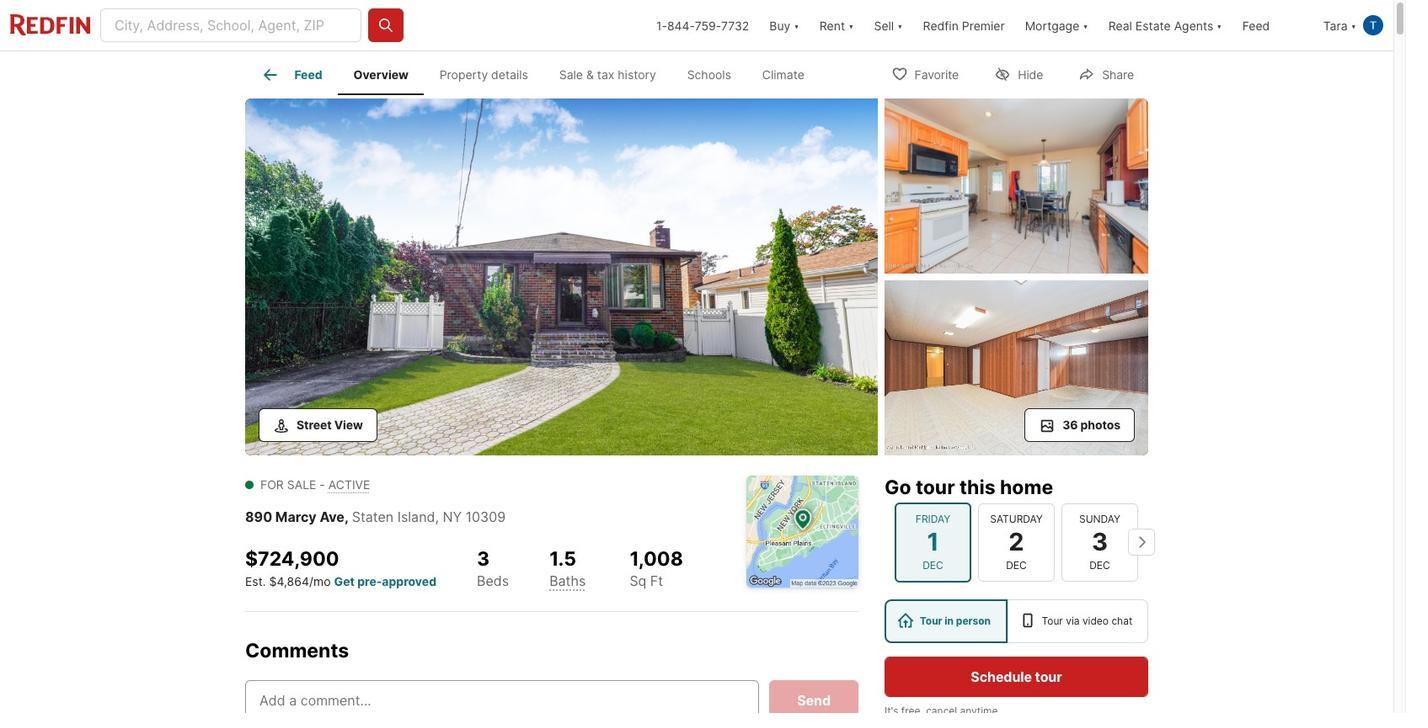 Task type: describe. For each thing, give the bounding box(es) containing it.
pre-
[[357, 575, 382, 589]]

sell
[[874, 18, 894, 32]]

sell ▾ button
[[864, 0, 913, 51]]

schedule tour
[[971, 668, 1062, 685]]

favorite button
[[877, 56, 973, 91]]

street
[[297, 417, 332, 432]]

climate
[[762, 68, 804, 82]]

street view button
[[259, 408, 377, 442]]

feed button
[[1232, 0, 1313, 51]]

sunday
[[1079, 513, 1120, 526]]

1-
[[656, 18, 667, 32]]

890 marcy ave , staten island , ny 10309
[[245, 508, 506, 525]]

hide button
[[980, 56, 1058, 91]]

hide
[[1018, 67, 1043, 81]]

baths link
[[549, 573, 586, 590]]

home
[[1000, 476, 1053, 499]]

dec for 1
[[923, 559, 943, 572]]

▾ for rent ▾
[[848, 18, 854, 32]]

10309
[[466, 508, 506, 525]]

list box containing tour in person
[[885, 599, 1148, 643]]

ft
[[650, 573, 663, 590]]

go
[[885, 476, 911, 499]]

1 , from the left
[[345, 508, 349, 525]]

staten
[[352, 508, 394, 525]]

sq
[[630, 573, 646, 590]]

climate tab
[[747, 55, 820, 95]]

schools tab
[[672, 55, 747, 95]]

tour via video chat option
[[1007, 599, 1148, 643]]

1-844-759-7732
[[656, 18, 749, 32]]

redfin
[[923, 18, 959, 32]]

rent ▾ button
[[820, 0, 854, 51]]

36 photos
[[1062, 417, 1120, 432]]

ny
[[443, 508, 462, 525]]

tour for tour in person
[[920, 615, 942, 627]]

sell ▾
[[874, 18, 903, 32]]

tour in person option
[[885, 599, 1007, 643]]

dec for 3
[[1090, 559, 1110, 572]]

mortgage ▾
[[1025, 18, 1088, 32]]

favorite
[[915, 67, 959, 81]]

rent ▾ button
[[809, 0, 864, 51]]

friday 1 dec
[[916, 513, 950, 572]]

sunday 3 dec
[[1079, 513, 1120, 572]]

36 photos button
[[1025, 408, 1135, 442]]

$724,900 est. $4,864 /mo get pre-approved
[[245, 547, 436, 589]]

mortgage ▾ button
[[1015, 0, 1098, 51]]

tour via video chat
[[1042, 615, 1133, 627]]

mortgage ▾ button
[[1025, 0, 1088, 51]]

map entry image
[[746, 476, 858, 588]]

beds
[[477, 573, 509, 590]]

$4,864
[[269, 575, 309, 589]]

36
[[1062, 417, 1078, 432]]

next image
[[1128, 529, 1155, 556]]

rent ▾
[[820, 18, 854, 32]]

island
[[397, 508, 435, 525]]

get pre-approved link
[[334, 575, 436, 589]]

sale
[[287, 477, 316, 492]]

comments
[[245, 640, 349, 663]]

active link
[[328, 477, 370, 492]]

tab list containing feed
[[245, 51, 833, 95]]

go tour this home
[[885, 476, 1053, 499]]

buy ▾ button
[[769, 0, 799, 51]]

share button
[[1064, 56, 1148, 91]]

1,008
[[630, 547, 683, 571]]

▾ for buy ▾
[[794, 18, 799, 32]]

overview
[[353, 68, 409, 82]]

844-
[[667, 18, 695, 32]]



Task type: vqa. For each thing, say whether or not it's contained in the screenshot.
the Real
yes



Task type: locate. For each thing, give the bounding box(es) containing it.
1 ▾ from the left
[[794, 18, 799, 32]]

2 , from the left
[[435, 508, 439, 525]]

dec inside saturday 2 dec
[[1006, 559, 1027, 572]]

dec
[[923, 559, 943, 572], [1006, 559, 1027, 572], [1090, 559, 1110, 572]]

premier
[[962, 18, 1005, 32]]

property details tab
[[424, 55, 544, 95]]

2 tour from the left
[[1042, 615, 1063, 627]]

3 beds
[[477, 547, 509, 590]]

user photo image
[[1363, 15, 1383, 35]]

tour up 'friday'
[[916, 476, 955, 499]]

tour for go
[[916, 476, 955, 499]]

real estate agents ▾ link
[[1108, 0, 1222, 51]]

baths
[[549, 573, 586, 590]]

City, Address, School, Agent, ZIP search field
[[100, 8, 361, 42]]

▾ right buy
[[794, 18, 799, 32]]

0 horizontal spatial tour
[[920, 615, 942, 627]]

5 ▾ from the left
[[1217, 18, 1222, 32]]

person
[[956, 615, 991, 627]]

video
[[1082, 615, 1109, 627]]

est.
[[245, 575, 266, 589]]

feed inside 'button'
[[1242, 18, 1270, 32]]

890
[[245, 508, 272, 525]]

share
[[1102, 67, 1134, 81]]

saturday 2 dec
[[990, 513, 1043, 572]]

estate
[[1136, 18, 1171, 32]]

0 horizontal spatial ,
[[345, 508, 349, 525]]

redfin premier
[[923, 18, 1005, 32]]

1 vertical spatial feed
[[294, 68, 322, 82]]

▾ right sell
[[897, 18, 903, 32]]

in
[[945, 615, 954, 627]]

tour for schedule
[[1035, 668, 1062, 685]]

feed left overview on the top left
[[294, 68, 322, 82]]

real estate agents ▾ button
[[1098, 0, 1232, 51]]

send button
[[769, 681, 858, 714]]

list box
[[885, 599, 1148, 643]]

buy ▾
[[769, 18, 799, 32]]

/mo
[[309, 575, 331, 589]]

2 dec from the left
[[1006, 559, 1027, 572]]

3 up beds
[[477, 547, 490, 571]]

sale & tax history tab
[[544, 55, 672, 95]]

schedule
[[971, 668, 1032, 685]]

tab list
[[245, 51, 833, 95]]

1 horizontal spatial 3
[[1092, 528, 1108, 557]]

4 ▾ from the left
[[1083, 18, 1088, 32]]

▾ right mortgage
[[1083, 18, 1088, 32]]

dec inside sunday 3 dec
[[1090, 559, 1110, 572]]

sell ▾ button
[[874, 0, 903, 51]]

▾ for mortgage ▾
[[1083, 18, 1088, 32]]

for
[[260, 477, 284, 492]]

buy
[[769, 18, 791, 32]]

1.5
[[549, 547, 576, 571]]

saturday
[[990, 513, 1043, 526]]

, left ny
[[435, 508, 439, 525]]

agents
[[1174, 18, 1213, 32]]

, left staten
[[345, 508, 349, 525]]

1 vertical spatial tour
[[1035, 668, 1062, 685]]

3 inside "3 beds"
[[477, 547, 490, 571]]

&
[[586, 68, 594, 82]]

None button
[[895, 503, 971, 583], [978, 504, 1055, 582], [1062, 504, 1138, 582], [895, 503, 971, 583], [978, 504, 1055, 582], [1062, 504, 1138, 582]]

property details
[[440, 68, 528, 82]]

feed right agents
[[1242, 18, 1270, 32]]

marcy
[[275, 508, 317, 525]]

dec for 2
[[1006, 559, 1027, 572]]

▾ for sell ▾
[[897, 18, 903, 32]]

1 horizontal spatial feed
[[1242, 18, 1270, 32]]

get
[[334, 575, 355, 589]]

dec down 2
[[1006, 559, 1027, 572]]

1
[[927, 528, 939, 557]]

▾ right agents
[[1217, 18, 1222, 32]]

tour
[[920, 615, 942, 627], [1042, 615, 1063, 627]]

real estate agents ▾
[[1108, 18, 1222, 32]]

1 horizontal spatial tour
[[1035, 668, 1062, 685]]

0 vertical spatial tour
[[916, 476, 955, 499]]

1.5 baths
[[549, 547, 586, 590]]

tara
[[1323, 18, 1348, 32]]

0 horizontal spatial tour
[[916, 476, 955, 499]]

friday
[[916, 513, 950, 526]]

3 dec from the left
[[1090, 559, 1110, 572]]

buy ▾ button
[[759, 0, 809, 51]]

overview tab
[[338, 55, 424, 95]]

dec down 1
[[923, 559, 943, 572]]

tour in person
[[920, 615, 991, 627]]

3 down the sunday
[[1092, 528, 1108, 557]]

1,008 sq ft
[[630, 547, 683, 590]]

active
[[328, 477, 370, 492]]

mortgage
[[1025, 18, 1079, 32]]

for sale - active
[[260, 477, 370, 492]]

street view
[[297, 417, 363, 432]]

dec inside friday 1 dec
[[923, 559, 943, 572]]

view
[[334, 417, 363, 432]]

0 horizontal spatial 3
[[477, 547, 490, 571]]

tara ▾
[[1323, 18, 1356, 32]]

schedule tour button
[[885, 657, 1148, 697]]

tour right schedule
[[1035, 668, 1062, 685]]

dec down the sunday
[[1090, 559, 1110, 572]]

rent
[[820, 18, 845, 32]]

schools
[[687, 68, 731, 82]]

real
[[1108, 18, 1132, 32]]

3
[[1092, 528, 1108, 557], [477, 547, 490, 571]]

this
[[959, 476, 995, 499]]

▾ right tara
[[1351, 18, 1356, 32]]

$724,900
[[245, 547, 339, 571]]

1 horizontal spatial tour
[[1042, 615, 1063, 627]]

details
[[491, 68, 528, 82]]

-
[[320, 477, 325, 492]]

tax
[[597, 68, 614, 82]]

approved
[[382, 575, 436, 589]]

photos
[[1081, 417, 1120, 432]]

▾
[[794, 18, 799, 32], [848, 18, 854, 32], [897, 18, 903, 32], [1083, 18, 1088, 32], [1217, 18, 1222, 32], [1351, 18, 1356, 32]]

1 dec from the left
[[923, 559, 943, 572]]

3 ▾ from the left
[[897, 18, 903, 32]]

7732
[[721, 18, 749, 32]]

feed link
[[261, 65, 322, 85]]

1 horizontal spatial ,
[[435, 508, 439, 525]]

0 horizontal spatial dec
[[923, 559, 943, 572]]

890 marcy ave, staten island, ny 10309 image
[[245, 99, 878, 455], [885, 99, 1148, 274], [885, 280, 1148, 455]]

0 horizontal spatial feed
[[294, 68, 322, 82]]

3 inside sunday 3 dec
[[1092, 528, 1108, 557]]

2 ▾ from the left
[[848, 18, 854, 32]]

via
[[1066, 615, 1080, 627]]

▾ for tara ▾
[[1351, 18, 1356, 32]]

6 ▾ from the left
[[1351, 18, 1356, 32]]

tour inside button
[[1035, 668, 1062, 685]]

ave
[[320, 508, 345, 525]]

2
[[1009, 528, 1024, 557]]

1-844-759-7732 link
[[656, 18, 749, 32]]

Add a comment... text field
[[259, 691, 745, 711]]

submit search image
[[377, 17, 394, 34]]

property
[[440, 68, 488, 82]]

feed inside tab list
[[294, 68, 322, 82]]

0 vertical spatial feed
[[1242, 18, 1270, 32]]

▾ right rent
[[848, 18, 854, 32]]

2 horizontal spatial dec
[[1090, 559, 1110, 572]]

759-
[[695, 18, 721, 32]]

send
[[797, 693, 831, 709]]

1 tour from the left
[[920, 615, 942, 627]]

tour left the via in the bottom right of the page
[[1042, 615, 1063, 627]]

history
[[618, 68, 656, 82]]

tour for tour via video chat
[[1042, 615, 1063, 627]]

1 horizontal spatial dec
[[1006, 559, 1027, 572]]

tour left in at the right bottom of page
[[920, 615, 942, 627]]



